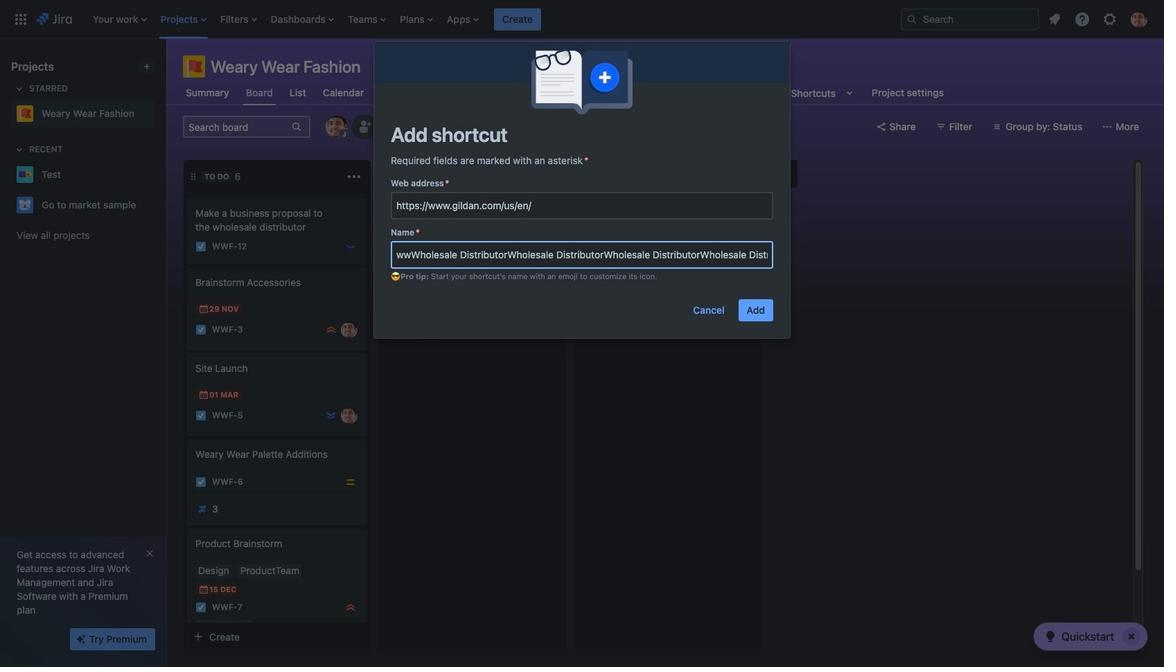 Task type: locate. For each thing, give the bounding box(es) containing it.
2 task image from the top
[[196, 410, 207, 422]]

list
[[86, 0, 890, 38], [1043, 7, 1156, 32]]

tab list
[[175, 80, 955, 105]]

task image
[[196, 241, 207, 252], [196, 477, 207, 488]]

6 list item from the left
[[396, 0, 437, 38]]

1 horizontal spatial list
[[1043, 7, 1156, 32]]

primary element
[[8, 0, 890, 38]]

Search board text field
[[184, 117, 290, 137]]

jira image
[[36, 11, 72, 27], [36, 11, 72, 27]]

0 vertical spatial task image
[[196, 324, 207, 336]]

task image
[[196, 324, 207, 336], [196, 410, 207, 422], [196, 602, 207, 614]]

4 list item from the left
[[267, 0, 338, 38]]

2 vertical spatial task image
[[196, 602, 207, 614]]

due date: 15 december 2023 image
[[198, 584, 209, 596], [198, 584, 209, 596]]

1 horizontal spatial james peterson image
[[537, 291, 553, 308]]

0 vertical spatial task image
[[196, 241, 207, 252]]

medium image
[[345, 477, 356, 488]]

0 horizontal spatial james peterson image
[[341, 408, 358, 424]]

due date: 01 march 2024 image
[[198, 390, 209, 401]]

7 list item from the left
[[443, 0, 483, 38]]

dialog
[[374, 42, 790, 338]]

list item
[[89, 0, 151, 38], [156, 0, 211, 38], [216, 0, 261, 38], [267, 0, 338, 38], [344, 0, 390, 38], [396, 0, 437, 38], [443, 0, 483, 38], [494, 0, 541, 38]]

1 vertical spatial task image
[[196, 477, 207, 488]]

2 task image from the top
[[196, 477, 207, 488]]

james peterson image down e.g. atlassian website field
[[537, 291, 553, 308]]

banner
[[0, 0, 1165, 39]]

1 list item from the left
[[89, 0, 151, 38]]

1 vertical spatial task image
[[196, 410, 207, 422]]

e.g. Atlassian website field
[[392, 243, 772, 268]]

due date: 29 february 2024 image
[[394, 273, 405, 284], [394, 273, 405, 284]]

3 task image from the top
[[196, 602, 207, 614]]

e.g. http://www.atlassian.com url field
[[392, 193, 772, 218]]

highest image
[[326, 324, 337, 336]]

lowest image
[[326, 410, 337, 422]]

james peterson image right lowest image
[[341, 408, 358, 424]]

1 task image from the top
[[196, 324, 207, 336]]

create column image
[[776, 166, 792, 182]]

task image for due date: 01 march 2024 icon
[[196, 410, 207, 422]]

james peterson image
[[537, 291, 553, 308], [341, 408, 358, 424]]

None search field
[[901, 8, 1040, 30]]

1 task image from the top
[[196, 241, 207, 252]]

due date: 01 march 2024 image
[[198, 390, 209, 401]]



Task type: vqa. For each thing, say whether or not it's contained in the screenshot.
1st List Item from the right
yes



Task type: describe. For each thing, give the bounding box(es) containing it.
2 list item from the left
[[156, 0, 211, 38]]

1 vertical spatial james peterson image
[[341, 408, 358, 424]]

Search field
[[901, 8, 1040, 30]]

close premium upgrade banner image
[[144, 548, 155, 559]]

highest image
[[345, 602, 356, 614]]

8 list item from the left
[[494, 0, 541, 38]]

3 list item from the left
[[216, 0, 261, 38]]

0 horizontal spatial list
[[86, 0, 890, 38]]

show subtasks image
[[230, 622, 246, 639]]

task image for due date: 29 november 2023 image
[[196, 324, 207, 336]]

collapse recent projects image
[[11, 141, 28, 158]]

check image
[[1043, 629, 1059, 645]]

0 vertical spatial james peterson image
[[537, 291, 553, 308]]

james peterson image
[[341, 322, 358, 338]]

collapse starred projects image
[[11, 80, 28, 97]]

due date: 29 november 2023 image
[[198, 304, 209, 315]]

task image for low icon
[[196, 241, 207, 252]]

dismiss quickstart image
[[1121, 626, 1143, 648]]

add people image
[[356, 119, 373, 135]]

task image for medium "icon"
[[196, 477, 207, 488]]

search image
[[907, 14, 918, 25]]

low image
[[345, 241, 356, 252]]

due date: 29 november 2023 image
[[198, 304, 209, 315]]

5 list item from the left
[[344, 0, 390, 38]]



